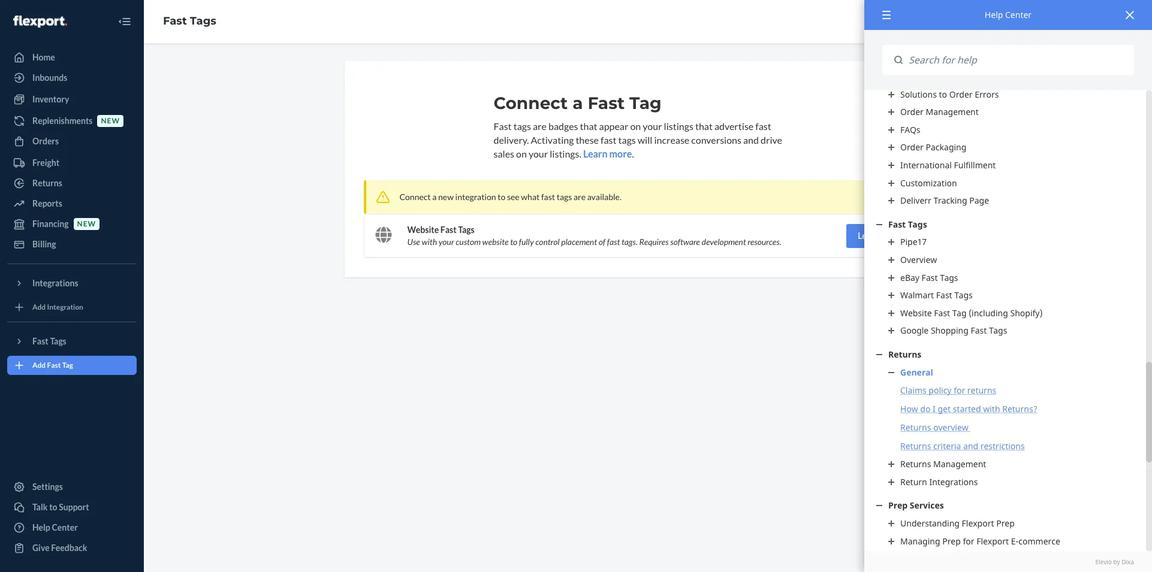 Task type: describe. For each thing, give the bounding box(es) containing it.
flexport logo image
[[13, 15, 67, 27]]

pipe17 link
[[889, 237, 1123, 248]]

returns overview
[[901, 422, 971, 434]]

1 horizontal spatial returns link
[[877, 349, 1135, 361]]

walmart fast tags link
[[889, 290, 1123, 302]]

see
[[507, 192, 520, 202]]

advertise
[[715, 121, 754, 132]]

0 vertical spatial fast tags link
[[163, 14, 216, 28]]

2 horizontal spatial prep
[[997, 518, 1015, 529]]

new for financing
[[77, 220, 96, 229]]

do
[[921, 404, 931, 415]]

of
[[599, 237, 606, 247]]

returns up general
[[889, 349, 922, 360]]

software
[[671, 237, 700, 247]]

conversions
[[692, 134, 742, 146]]

inbounds link
[[7, 68, 137, 88]]

e-
[[1011, 536, 1019, 547]]

google shopping fast tags link
[[889, 325, 1123, 337]]

learn more button
[[846, 224, 914, 248]]

tags inside dropdown button
[[50, 336, 66, 347]]

1 vertical spatial new
[[438, 192, 454, 202]]

i
[[933, 404, 936, 415]]

give
[[32, 543, 50, 553]]

walmart
[[901, 290, 934, 301]]

.
[[632, 148, 634, 159]]

listings
[[664, 121, 694, 132]]

0 horizontal spatial on
[[516, 148, 527, 159]]

return integrations
[[901, 477, 978, 488]]

learn for learn more .
[[583, 148, 608, 159]]

policy
[[929, 385, 952, 396]]

google shopping fast tags
[[901, 325, 1008, 337]]

fast inside website fast tags use with your custom website to fully control placement of fast tags. requires software development resources.
[[607, 237, 620, 247]]

fast inside dropdown button
[[32, 336, 48, 347]]

fast down ebay fast tags at the top of the page
[[937, 290, 953, 301]]

understanding
[[901, 518, 960, 529]]

returns for returns management
[[901, 459, 932, 470]]

fast inside website fast tags use with your custom website to fully control placement of fast tags. requires software development resources.
[[441, 225, 457, 235]]

website for website fast tags use with your custom website to fully control placement of fast tags. requires software development resources.
[[407, 225, 439, 235]]

fulfillment
[[954, 160, 996, 171]]

management for returns management
[[934, 459, 987, 470]]

order management link
[[889, 106, 1123, 118]]

0 horizontal spatial center
[[52, 523, 78, 533]]

1 vertical spatial with
[[984, 404, 1001, 415]]

returns criteria and restrictions
[[901, 441, 1025, 452]]

listings.
[[550, 148, 582, 159]]

connect a fast tag
[[494, 93, 662, 113]]

reports
[[32, 198, 62, 209]]

add for add fast tag
[[32, 361, 46, 370]]

learn more .
[[583, 148, 634, 159]]

ebay fast tags link
[[889, 272, 1123, 284]]

for for flexport
[[963, 536, 975, 547]]

globe image
[[375, 226, 392, 243]]

0 vertical spatial flexport
[[962, 518, 995, 529]]

activating
[[531, 134, 574, 146]]

1 horizontal spatial fast tags
[[163, 14, 216, 28]]

financing
[[32, 219, 69, 229]]

1 horizontal spatial help center
[[985, 9, 1032, 20]]

placement
[[561, 237, 597, 247]]

management for order management
[[926, 106, 979, 118]]

elevio by dixa
[[1096, 558, 1135, 567]]

tag for website fast tag (including shopify)
[[953, 308, 967, 319]]

services
[[910, 500, 944, 512]]

what
[[521, 192, 540, 202]]

1 vertical spatial flexport
[[977, 536, 1009, 547]]

started
[[953, 404, 981, 415]]

prep services
[[889, 500, 944, 512]]

return integrations link
[[889, 477, 1123, 488]]

your inside website fast tags use with your custom website to fully control placement of fast tags. requires software development resources.
[[439, 237, 454, 247]]

international fulfillment link
[[889, 160, 1123, 171]]

tags.
[[622, 237, 638, 247]]

integrations button
[[7, 274, 137, 293]]

fast tags inside dropdown button
[[32, 336, 66, 347]]

solutions to order errors link
[[889, 89, 1123, 100]]

home link
[[7, 48, 137, 67]]

a for fast
[[573, 93, 583, 113]]

understanding flexport prep link
[[889, 518, 1123, 530]]

control
[[536, 237, 560, 247]]

claims policy for returns
[[901, 385, 997, 396]]

faqs
[[901, 124, 921, 135]]

will
[[638, 134, 653, 146]]

website fast tags use with your custom website to fully control placement of fast tags. requires software development resources.
[[407, 225, 782, 247]]

customization link
[[889, 177, 1123, 189]]

talk to support button
[[7, 498, 137, 518]]

these
[[576, 134, 599, 146]]

ebay fast tags
[[901, 272, 959, 283]]

to up order management
[[939, 89, 948, 100]]

integration
[[47, 303, 83, 312]]

development
[[702, 237, 746, 247]]

order for order packaging
[[901, 142, 924, 153]]

claims
[[901, 385, 927, 396]]

0 horizontal spatial prep
[[889, 500, 908, 512]]

how
[[901, 404, 919, 415]]

1 vertical spatial your
[[529, 148, 548, 159]]

0 vertical spatial returns link
[[7, 174, 137, 193]]

managing
[[901, 536, 941, 547]]

dixa
[[1122, 558, 1135, 567]]

1 horizontal spatial help
[[985, 9, 1003, 20]]

0 vertical spatial tags
[[514, 121, 531, 132]]

add integration
[[32, 303, 83, 312]]

appear
[[599, 121, 629, 132]]

general
[[901, 367, 934, 378]]

order management
[[901, 106, 979, 118]]

elevio
[[1096, 558, 1112, 567]]

freight link
[[7, 154, 137, 173]]

with inside website fast tags use with your custom website to fully control placement of fast tags. requires software development resources.
[[422, 237, 437, 247]]

add integration link
[[7, 298, 137, 317]]

1 horizontal spatial prep
[[943, 536, 961, 547]]

settings
[[32, 482, 63, 492]]

order packaging link
[[889, 142, 1123, 154]]

drive
[[761, 134, 782, 146]]

connect a new integration to see what fast tags are available.
[[400, 192, 622, 202]]



Task type: vqa. For each thing, say whether or not it's contained in the screenshot.
4 button to the top
no



Task type: locate. For each thing, give the bounding box(es) containing it.
2 horizontal spatial tags
[[619, 134, 636, 146]]

0 horizontal spatial new
[[77, 220, 96, 229]]

give feedback
[[32, 543, 87, 553]]

fast down walmart fast tags
[[934, 308, 951, 319]]

and left drive on the right
[[744, 134, 759, 146]]

talk
[[32, 503, 48, 513]]

1 horizontal spatial new
[[101, 117, 120, 126]]

flexport
[[962, 518, 995, 529], [977, 536, 1009, 547]]

0 horizontal spatial integrations
[[32, 278, 78, 288]]

order packaging
[[901, 142, 967, 153]]

integrations
[[32, 278, 78, 288], [930, 477, 978, 488]]

1 vertical spatial connect
[[400, 192, 431, 202]]

add fast tag
[[32, 361, 73, 370]]

managing prep for flexport e-commerce link
[[889, 536, 1123, 548]]

1 vertical spatial prep
[[997, 518, 1015, 529]]

2 horizontal spatial your
[[643, 121, 662, 132]]

walmart fast tags
[[901, 290, 973, 301]]

1 vertical spatial order
[[901, 106, 924, 118]]

order
[[950, 89, 973, 100], [901, 106, 924, 118], [901, 142, 924, 153]]

feedback
[[51, 543, 87, 553]]

fast inside 'fast tags are badges that appear on your listings that advertise fast delivery. activating these fast tags will increase conversions and drive sales on your listings.'
[[494, 121, 512, 132]]

solutions
[[901, 89, 937, 100]]

1 horizontal spatial integrations
[[930, 477, 978, 488]]

tag up will
[[630, 93, 662, 113]]

0 vertical spatial with
[[422, 237, 437, 247]]

0 vertical spatial and
[[744, 134, 759, 146]]

center up the search search field
[[1006, 9, 1032, 20]]

freight
[[32, 158, 59, 168]]

tags
[[190, 14, 216, 28], [908, 219, 927, 230], [458, 225, 475, 235], [940, 272, 959, 283], [955, 290, 973, 301], [989, 325, 1008, 337], [50, 336, 66, 347]]

learn for learn more
[[858, 231, 880, 241]]

add for add integration
[[32, 303, 46, 312]]

2 vertical spatial your
[[439, 237, 454, 247]]

1 horizontal spatial center
[[1006, 9, 1032, 20]]

on up will
[[630, 121, 641, 132]]

general link
[[889, 367, 1123, 378]]

returns link up general link
[[877, 349, 1135, 361]]

1 horizontal spatial connect
[[494, 93, 568, 113]]

billing link
[[7, 235, 137, 254]]

add down fast tags dropdown button
[[32, 361, 46, 370]]

0 vertical spatial on
[[630, 121, 641, 132]]

1 vertical spatial learn
[[858, 231, 880, 241]]

prep
[[889, 500, 908, 512], [997, 518, 1015, 529], [943, 536, 961, 547]]

tag up google shopping fast tags
[[953, 308, 967, 319]]

help
[[985, 9, 1003, 20], [32, 523, 50, 533]]

flexport up managing prep for flexport e-commerce
[[962, 518, 995, 529]]

your down activating
[[529, 148, 548, 159]]

replenishments
[[32, 116, 93, 126]]

understanding flexport prep
[[901, 518, 1015, 529]]

management down returns criteria and restrictions at right
[[934, 459, 987, 470]]

1 vertical spatial on
[[516, 148, 527, 159]]

that up the 'these'
[[580, 121, 598, 132]]

with down returns
[[984, 404, 1001, 415]]

fast up custom on the top left
[[441, 225, 457, 235]]

fast tags button
[[7, 332, 137, 351]]

order for order management
[[901, 106, 924, 118]]

0 vertical spatial fast tags
[[163, 14, 216, 28]]

integration
[[455, 192, 496, 202]]

connect for connect a new integration to see what fast tags are available.
[[400, 192, 431, 202]]

to right talk on the left of the page
[[49, 503, 57, 513]]

(including
[[969, 308, 1009, 319]]

2 vertical spatial prep
[[943, 536, 961, 547]]

integrations down 'returns management'
[[930, 477, 978, 488]]

website up use
[[407, 225, 439, 235]]

prep down understanding flexport prep
[[943, 536, 961, 547]]

help center link
[[7, 519, 137, 538]]

order down faqs
[[901, 142, 924, 153]]

integrations inside the 'return integrations' link
[[930, 477, 978, 488]]

that up conversions in the top right of the page
[[696, 121, 713, 132]]

returns?
[[1003, 404, 1038, 415]]

2 vertical spatial tag
[[62, 361, 73, 370]]

returns down the 'returns overview'
[[901, 441, 932, 452]]

for right policy
[[954, 385, 966, 396]]

restrictions
[[981, 441, 1025, 452]]

commerce
[[1019, 536, 1061, 547]]

and right criteria
[[964, 441, 979, 452]]

1 vertical spatial for
[[963, 536, 975, 547]]

returns link down freight link
[[7, 174, 137, 193]]

0 horizontal spatial help center
[[32, 523, 78, 533]]

a for new
[[432, 192, 437, 202]]

for for returns
[[954, 385, 966, 396]]

available.
[[588, 192, 622, 202]]

returns for returns criteria and restrictions
[[901, 441, 932, 452]]

returns management link
[[889, 459, 1123, 471]]

0 vertical spatial help center
[[985, 9, 1032, 20]]

center down the talk to support on the left bottom of page
[[52, 523, 78, 533]]

add fast tag link
[[7, 356, 137, 375]]

returns up return
[[901, 459, 932, 470]]

fast up drive on the right
[[756, 121, 772, 132]]

1 vertical spatial help
[[32, 523, 50, 533]]

prep services link
[[877, 500, 1135, 512]]

more
[[881, 231, 902, 241]]

1 horizontal spatial and
[[964, 441, 979, 452]]

resources.
[[748, 237, 782, 247]]

integrations up add integration
[[32, 278, 78, 288]]

1 vertical spatial management
[[934, 459, 987, 470]]

1 vertical spatial and
[[964, 441, 979, 452]]

a left "integration" on the top of the page
[[432, 192, 437, 202]]

0 horizontal spatial that
[[580, 121, 598, 132]]

learn inside button
[[858, 231, 880, 241]]

website inside website fast tags use with your custom website to fully control placement of fast tags. requires software development resources.
[[407, 225, 439, 235]]

0 vertical spatial order
[[950, 89, 973, 100]]

1 vertical spatial integrations
[[930, 477, 978, 488]]

returns for returns overview
[[901, 422, 932, 434]]

fast up walmart fast tags
[[922, 272, 938, 283]]

1 vertical spatial fast tags
[[889, 219, 927, 230]]

website for website fast tag (including shopify)
[[901, 308, 932, 319]]

help up give
[[32, 523, 50, 533]]

fast tags
[[163, 14, 216, 28], [889, 219, 927, 230], [32, 336, 66, 347]]

0 vertical spatial new
[[101, 117, 120, 126]]

tracking
[[934, 195, 968, 206]]

0 horizontal spatial returns link
[[7, 174, 137, 193]]

order up faqs
[[901, 106, 924, 118]]

fast right of
[[607, 237, 620, 247]]

0 horizontal spatial and
[[744, 134, 759, 146]]

1 that from the left
[[580, 121, 598, 132]]

2 horizontal spatial new
[[438, 192, 454, 202]]

fast down fast tags dropdown button
[[47, 361, 61, 370]]

2 add from the top
[[32, 361, 46, 370]]

0 vertical spatial management
[[926, 106, 979, 118]]

are
[[533, 121, 547, 132], [574, 192, 586, 202]]

prep down prep services link
[[997, 518, 1015, 529]]

new
[[101, 117, 120, 126], [438, 192, 454, 202], [77, 220, 96, 229]]

close navigation image
[[118, 14, 132, 29]]

connect up badges at the top of page
[[494, 93, 568, 113]]

by
[[1114, 558, 1121, 567]]

learn
[[583, 148, 608, 159], [858, 231, 880, 241]]

fast right what
[[541, 192, 555, 202]]

1 vertical spatial add
[[32, 361, 46, 370]]

to left fully
[[510, 237, 517, 247]]

0 vertical spatial are
[[533, 121, 547, 132]]

help center
[[985, 9, 1032, 20], [32, 523, 78, 533]]

1 vertical spatial center
[[52, 523, 78, 533]]

give feedback button
[[7, 539, 137, 558]]

return
[[901, 477, 928, 488]]

1 vertical spatial tag
[[953, 308, 967, 319]]

new down reports link
[[77, 220, 96, 229]]

1 vertical spatial fast tags link
[[877, 219, 1135, 231]]

with right use
[[422, 237, 437, 247]]

fast
[[756, 121, 772, 132], [601, 134, 617, 146], [541, 192, 555, 202], [607, 237, 620, 247]]

website fast tag (including shopify)
[[901, 308, 1043, 319]]

talk to support
[[32, 503, 89, 513]]

returns
[[968, 385, 997, 396]]

help center up the give feedback
[[32, 523, 78, 533]]

0 horizontal spatial a
[[432, 192, 437, 202]]

connect up use
[[400, 192, 431, 202]]

tag
[[630, 93, 662, 113], [953, 308, 967, 319], [62, 361, 73, 370]]

learn down the 'these'
[[583, 148, 608, 159]]

fast up delivery.
[[494, 121, 512, 132]]

0 horizontal spatial fast tags
[[32, 336, 66, 347]]

how do i get started with returns?
[[901, 404, 1038, 415]]

0 horizontal spatial are
[[533, 121, 547, 132]]

2 horizontal spatial fast tags
[[889, 219, 927, 230]]

website
[[482, 237, 509, 247]]

1 horizontal spatial that
[[696, 121, 713, 132]]

0 vertical spatial for
[[954, 385, 966, 396]]

0 vertical spatial your
[[643, 121, 662, 132]]

add
[[32, 303, 46, 312], [32, 361, 46, 370]]

1 vertical spatial returns link
[[877, 349, 1135, 361]]

1 horizontal spatial are
[[574, 192, 586, 202]]

increase
[[655, 134, 690, 146]]

1 vertical spatial are
[[574, 192, 586, 202]]

2 vertical spatial new
[[77, 220, 96, 229]]

pipe17
[[901, 237, 927, 248]]

returns down how
[[901, 422, 932, 434]]

0 vertical spatial connect
[[494, 93, 568, 113]]

0 vertical spatial website
[[407, 225, 439, 235]]

add left integration
[[32, 303, 46, 312]]

1 horizontal spatial tags
[[557, 192, 572, 202]]

for down understanding flexport prep
[[963, 536, 975, 547]]

help up the search search field
[[985, 9, 1003, 20]]

your up will
[[643, 121, 662, 132]]

tags up delivery.
[[514, 121, 531, 132]]

learn more button
[[583, 147, 632, 161]]

1 add from the top
[[32, 303, 46, 312]]

0 horizontal spatial fast tags link
[[163, 14, 216, 28]]

fast up learn more .
[[601, 134, 617, 146]]

1 horizontal spatial learn
[[858, 231, 880, 241]]

1 horizontal spatial your
[[529, 148, 548, 159]]

connect for connect a fast tag
[[494, 93, 568, 113]]

0 horizontal spatial with
[[422, 237, 437, 247]]

2 vertical spatial order
[[901, 142, 924, 153]]

learn more
[[858, 231, 902, 241]]

fast up add fast tag
[[32, 336, 48, 347]]

new for replenishments
[[101, 117, 120, 126]]

your left custom on the top left
[[439, 237, 454, 247]]

0 horizontal spatial help
[[32, 523, 50, 533]]

2 horizontal spatial tag
[[953, 308, 967, 319]]

new up orders link
[[101, 117, 120, 126]]

website down walmart
[[901, 308, 932, 319]]

are up activating
[[533, 121, 547, 132]]

flexport down "understanding flexport prep" link
[[977, 536, 1009, 547]]

2 that from the left
[[696, 121, 713, 132]]

elevio by dixa link
[[883, 558, 1135, 567]]

0 horizontal spatial tag
[[62, 361, 73, 370]]

1 vertical spatial tags
[[619, 134, 636, 146]]

1 horizontal spatial website
[[901, 308, 932, 319]]

0 vertical spatial a
[[573, 93, 583, 113]]

a up badges at the top of page
[[573, 93, 583, 113]]

0 vertical spatial tag
[[630, 93, 662, 113]]

fast up more
[[889, 219, 906, 230]]

and inside 'fast tags are badges that appear on your listings that advertise fast delivery. activating these fast tags will increase conversions and drive sales on your listings.'
[[744, 134, 759, 146]]

2 vertical spatial fast tags
[[32, 336, 66, 347]]

returns link
[[7, 174, 137, 193], [877, 349, 1135, 361]]

are inside 'fast tags are badges that appear on your listings that advertise fast delivery. activating these fast tags will increase conversions and drive sales on your listings.'
[[533, 121, 547, 132]]

fast right close navigation image
[[163, 14, 187, 28]]

orders link
[[7, 132, 137, 151]]

billing
[[32, 239, 56, 249]]

to inside button
[[49, 503, 57, 513]]

packaging
[[926, 142, 967, 153]]

to left see
[[498, 192, 506, 202]]

returns up the reports
[[32, 178, 62, 188]]

fast tags link
[[163, 14, 216, 28], [877, 219, 1135, 231]]

1 horizontal spatial on
[[630, 121, 641, 132]]

international fulfillment
[[901, 160, 996, 171]]

management
[[926, 106, 979, 118], [934, 459, 987, 470]]

0 vertical spatial integrations
[[32, 278, 78, 288]]

1 vertical spatial a
[[432, 192, 437, 202]]

0 horizontal spatial tags
[[514, 121, 531, 132]]

to inside website fast tags use with your custom website to fully control placement of fast tags. requires software development resources.
[[510, 237, 517, 247]]

shopify)
[[1011, 308, 1043, 319]]

0 vertical spatial help
[[985, 9, 1003, 20]]

overview
[[934, 422, 969, 434]]

management down solutions to order errors
[[926, 106, 979, 118]]

badges
[[549, 121, 578, 132]]

order left errors
[[950, 89, 973, 100]]

international
[[901, 160, 952, 171]]

1 horizontal spatial fast tags link
[[877, 219, 1135, 231]]

reports link
[[7, 194, 137, 213]]

learn left more
[[858, 231, 880, 241]]

criteria
[[934, 441, 961, 452]]

on down delivery.
[[516, 148, 527, 159]]

center
[[1006, 9, 1032, 20], [52, 523, 78, 533]]

delivery.
[[494, 134, 529, 146]]

fast tags are badges that appear on your listings that advertise fast delivery. activating these fast tags will increase conversions and drive sales on your listings.
[[494, 121, 782, 159]]

2 vertical spatial tags
[[557, 192, 572, 202]]

fast down the website fast tag (including shopify)
[[971, 325, 987, 337]]

are left available.
[[574, 192, 586, 202]]

integrations inside the "integrations" dropdown button
[[32, 278, 78, 288]]

tags up .
[[619, 134, 636, 146]]

new left "integration" on the top of the page
[[438, 192, 454, 202]]

help center up the search search field
[[985, 9, 1032, 20]]

custom
[[456, 237, 481, 247]]

google
[[901, 325, 929, 337]]

1 horizontal spatial tag
[[630, 93, 662, 113]]

1 vertical spatial website
[[901, 308, 932, 319]]

0 vertical spatial add
[[32, 303, 46, 312]]

tags inside website fast tags use with your custom website to fully control placement of fast tags. requires software development resources.
[[458, 225, 475, 235]]

0 horizontal spatial your
[[439, 237, 454, 247]]

0 vertical spatial learn
[[583, 148, 608, 159]]

0 vertical spatial prep
[[889, 500, 908, 512]]

1 horizontal spatial a
[[573, 93, 583, 113]]

Search search field
[[903, 45, 1135, 75]]

deliverr
[[901, 195, 932, 206]]

more
[[610, 148, 632, 159]]

0 horizontal spatial connect
[[400, 192, 431, 202]]

tags right what
[[557, 192, 572, 202]]

tag down fast tags dropdown button
[[62, 361, 73, 370]]

0 vertical spatial center
[[1006, 9, 1032, 20]]

prep down return
[[889, 500, 908, 512]]

fast up appear
[[588, 93, 625, 113]]

tag for add fast tag
[[62, 361, 73, 370]]



